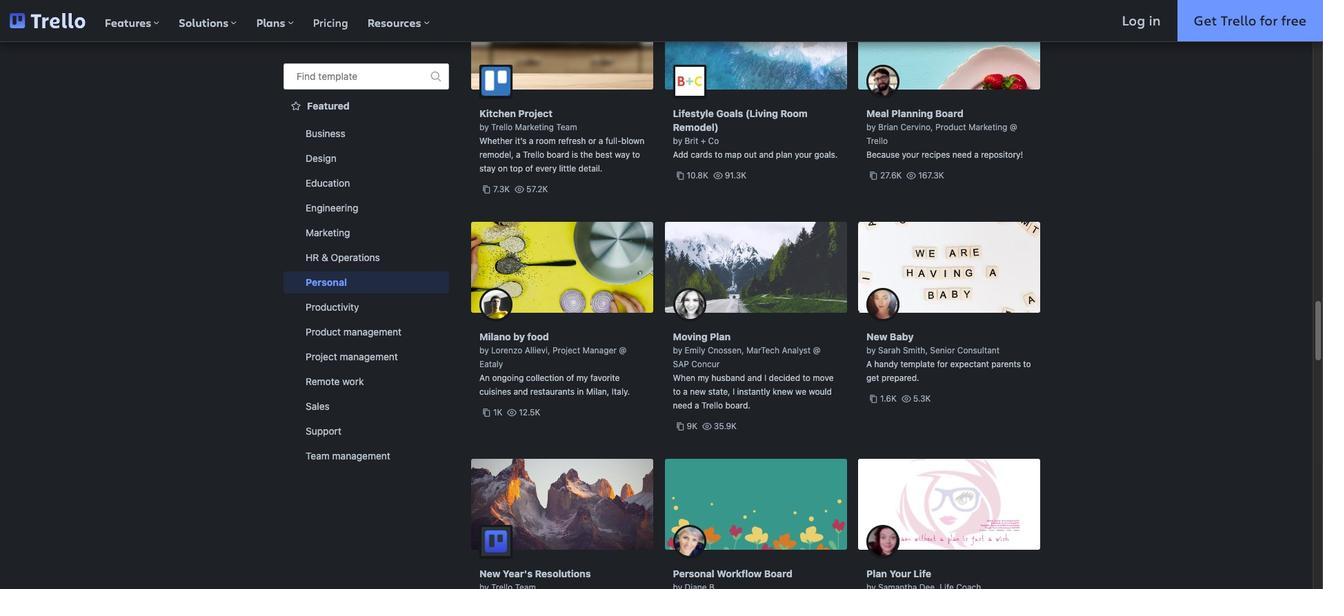 Task type: describe. For each thing, give the bounding box(es) containing it.
@ for milano by food
[[619, 346, 627, 356]]

get
[[866, 373, 879, 384]]

features button
[[95, 0, 169, 41]]

pricing
[[313, 15, 348, 30]]

new year's resolutions
[[479, 568, 591, 580]]

log in
[[1122, 11, 1161, 30]]

support
[[306, 426, 341, 437]]

remodel)
[[673, 121, 719, 133]]

project up remote
[[306, 351, 337, 363]]

or
[[588, 136, 596, 146]]

project inside milano by food by lorenzo allievi, project manager @ eataly an ongoing collection of my favorite cuisines and restaurants in milan, italy.
[[552, 346, 580, 356]]

resolutions
[[535, 568, 591, 580]]

plans
[[256, 15, 285, 30]]

samantha dee, life coach image
[[866, 526, 900, 559]]

workflow
[[717, 568, 762, 580]]

smith,
[[903, 346, 928, 356]]

of inside milano by food by lorenzo allievi, project manager @ eataly an ongoing collection of my favorite cuisines and restaurants in milan, italy.
[[566, 373, 574, 384]]

a left new at the bottom
[[683, 387, 688, 397]]

by inside moving plan by emily cnossen, martech analyst @ sap concur when my husband and i decided to move to a new state, i instantly knew we would need a trello board.
[[673, 346, 682, 356]]

personal for personal workflow board
[[673, 568, 714, 580]]

italy.
[[612, 387, 630, 397]]

for inside the 'new baby by sarah smith, senior consultant a handy template for expectant parents to get prepared.'
[[937, 359, 948, 370]]

add
[[673, 150, 688, 160]]

a
[[866, 359, 872, 370]]

in inside milano by food by lorenzo allievi, project manager @ eataly an ongoing collection of my favorite cuisines and restaurants in milan, italy.
[[577, 387, 584, 397]]

find
[[297, 70, 316, 82]]

sales
[[306, 401, 330, 413]]

map
[[725, 150, 742, 160]]

pricing link
[[303, 0, 358, 41]]

+
[[701, 136, 706, 146]]

board for planning
[[935, 108, 964, 119]]

1 vertical spatial team
[[306, 450, 330, 462]]

board for workflow
[[764, 568, 792, 580]]

free
[[1281, 11, 1307, 30]]

plan your life link
[[858, 459, 1040, 590]]

full-
[[605, 136, 621, 146]]

co
[[708, 136, 719, 146]]

because
[[866, 150, 900, 160]]

husband
[[712, 373, 745, 384]]

project inside kitchen project by trello marketing team whether it's a room refresh or a full-blown remodel, a trello board is the best way to stay on top of every little detail.
[[518, 108, 552, 119]]

board
[[547, 150, 569, 160]]

knew
[[773, 387, 793, 397]]

blown
[[621, 136, 645, 146]]

trello inside moving plan by emily cnossen, martech analyst @ sap concur when my husband and i decided to move to a new state, i instantly knew we would need a trello board.
[[702, 401, 723, 411]]

product inside "meal planning board by brian cervino, product marketing @ trello because your recipes need a repository!"
[[935, 122, 966, 132]]

hr
[[306, 252, 319, 264]]

need inside "meal planning board by brian cervino, product marketing @ trello because your recipes need a repository!"
[[952, 150, 972, 160]]

sales link
[[284, 396, 449, 418]]

0 horizontal spatial marketing
[[306, 227, 350, 239]]

way
[[615, 150, 630, 160]]

personal for personal
[[306, 277, 347, 288]]

management for team management
[[332, 450, 390, 462]]

and inside 'lifestyle goals (living room remodel) by brit + co add cards to map out and plan your goals.'
[[759, 150, 774, 160]]

my inside moving plan by emily cnossen, martech analyst @ sap concur when my husband and i decided to move to a new state, i instantly knew we would need a trello board.
[[698, 373, 709, 384]]

handy
[[874, 359, 898, 370]]

repository!
[[981, 150, 1023, 160]]

to inside 'lifestyle goals (living room remodel) by brit + co add cards to map out and plan your goals.'
[[715, 150, 723, 160]]

business link
[[284, 123, 449, 145]]

plan
[[776, 150, 792, 160]]

state,
[[708, 387, 730, 397]]

project management
[[306, 351, 398, 363]]

27.6k
[[880, 170, 902, 181]]

move
[[813, 373, 834, 384]]

new year's resolutions link
[[471, 459, 653, 590]]

life
[[914, 568, 931, 580]]

remote
[[306, 376, 340, 388]]

hr & operations
[[306, 252, 380, 264]]

by up eataly
[[479, 346, 489, 356]]

resources
[[367, 15, 421, 30]]

5.3k
[[913, 394, 931, 404]]

get trello for free
[[1194, 11, 1307, 30]]

decided
[[769, 373, 800, 384]]

best
[[595, 150, 612, 160]]

trello inside "meal planning board by brian cervino, product marketing @ trello because your recipes need a repository!"
[[866, 136, 888, 146]]

9k
[[687, 421, 697, 432]]

lorenzo
[[491, 346, 522, 356]]

restaurants
[[530, 387, 575, 397]]

milano by food by lorenzo allievi, project manager @ eataly an ongoing collection of my favorite cuisines and restaurants in milan, italy.
[[479, 331, 630, 397]]

&
[[321, 252, 328, 264]]

little
[[559, 163, 576, 174]]

analyst
[[782, 346, 811, 356]]

your
[[890, 568, 911, 580]]

management for product management
[[343, 326, 402, 338]]

we
[[795, 387, 806, 397]]

brian
[[878, 122, 898, 132]]

would
[[809, 387, 832, 397]]

board.
[[725, 401, 750, 411]]

meal planning board by brian cervino, product marketing @ trello because your recipes need a repository!
[[866, 108, 1023, 160]]

1 vertical spatial i
[[733, 387, 735, 397]]

brian cervino, product marketing @ trello image
[[866, 65, 900, 98]]

personal link
[[284, 272, 449, 294]]

business
[[306, 128, 345, 139]]

diane b. image
[[673, 526, 706, 559]]

operations
[[331, 252, 380, 264]]

work
[[342, 376, 364, 388]]

find template
[[297, 70, 357, 82]]

solutions
[[179, 15, 229, 30]]

planning
[[891, 108, 933, 119]]

by inside 'lifestyle goals (living room remodel) by brit + co add cards to map out and plan your goals.'
[[673, 136, 682, 146]]



Task type: locate. For each thing, give the bounding box(es) containing it.
0 vertical spatial team
[[556, 122, 577, 132]]

0 horizontal spatial template
[[318, 70, 357, 82]]

get
[[1194, 11, 1217, 30]]

to right way
[[632, 150, 640, 160]]

education link
[[284, 172, 449, 195]]

personal workflow board
[[673, 568, 792, 580]]

1 horizontal spatial i
[[764, 373, 767, 384]]

brit
[[685, 136, 698, 146]]

log in link
[[1105, 0, 1177, 41]]

project management link
[[284, 346, 449, 368]]

personal down diane b. icon
[[673, 568, 714, 580]]

for down the senior in the right bottom of the page
[[937, 359, 948, 370]]

a right it's
[[529, 136, 534, 146]]

by inside "meal planning board by brian cervino, product marketing @ trello because your recipes need a repository!"
[[866, 122, 876, 132]]

team up refresh
[[556, 122, 577, 132]]

(living
[[746, 108, 778, 119]]

emily cnossen, martech analyst @ sap concur image
[[673, 288, 706, 321]]

and
[[759, 150, 774, 160], [747, 373, 762, 384], [514, 387, 528, 397]]

i up board.
[[733, 387, 735, 397]]

team inside kitchen project by trello marketing team whether it's a room refresh or a full-blown remodel, a trello board is the best way to stay on top of every little detail.
[[556, 122, 577, 132]]

personal down &
[[306, 277, 347, 288]]

0 horizontal spatial your
[[795, 150, 812, 160]]

parents
[[991, 359, 1021, 370]]

1 vertical spatial plan
[[866, 568, 887, 580]]

allievi,
[[525, 346, 550, 356]]

marketing link
[[284, 222, 449, 244]]

new
[[690, 387, 706, 397]]

1 horizontal spatial need
[[952, 150, 972, 160]]

board right planning
[[935, 108, 964, 119]]

1 vertical spatial need
[[673, 401, 692, 411]]

team down support on the left bottom of the page
[[306, 450, 330, 462]]

project right allievi,
[[552, 346, 580, 356]]

0 horizontal spatial my
[[577, 373, 588, 384]]

for
[[1260, 11, 1278, 30], [937, 359, 948, 370]]

featured
[[307, 100, 350, 112]]

0 vertical spatial template
[[318, 70, 357, 82]]

need down new at the bottom
[[673, 401, 692, 411]]

management down product management link
[[340, 351, 398, 363]]

plan inside plan your life link
[[866, 568, 887, 580]]

sarah smith, senior consultant image
[[866, 288, 900, 321]]

management for project management
[[340, 351, 398, 363]]

stay
[[479, 163, 496, 174]]

is
[[572, 150, 578, 160]]

new baby by sarah smith, senior consultant a handy template for expectant parents to get prepared.
[[866, 331, 1031, 384]]

to left map
[[715, 150, 723, 160]]

by up sap
[[673, 346, 682, 356]]

education
[[306, 177, 350, 189]]

get trello for free link
[[1177, 0, 1323, 41]]

@ inside moving plan by emily cnossen, martech analyst @ sap concur when my husband and i decided to move to a new state, i instantly knew we would need a trello board.
[[813, 346, 821, 356]]

whether
[[479, 136, 513, 146]]

@ for meal planning board
[[1010, 122, 1017, 132]]

1 my from the left
[[577, 373, 588, 384]]

hr & operations link
[[284, 247, 449, 269]]

board inside "meal planning board by brian cervino, product marketing @ trello because your recipes need a repository!"
[[935, 108, 964, 119]]

log
[[1122, 11, 1145, 30]]

0 horizontal spatial board
[[764, 568, 792, 580]]

0 horizontal spatial of
[[525, 163, 533, 174]]

new up sarah
[[866, 331, 887, 343]]

lifestyle goals (living room remodel) by brit + co add cards to map out and plan your goals.
[[673, 108, 838, 160]]

favorite
[[590, 373, 620, 384]]

new left "year's" at the left of page
[[479, 568, 500, 580]]

@ right "analyst"
[[813, 346, 821, 356]]

1 vertical spatial and
[[747, 373, 762, 384]]

1 horizontal spatial @
[[813, 346, 821, 356]]

and up instantly
[[747, 373, 762, 384]]

management inside product management link
[[343, 326, 402, 338]]

by up a
[[866, 346, 876, 356]]

trello up because
[[866, 136, 888, 146]]

0 vertical spatial new
[[866, 331, 887, 343]]

resources button
[[358, 0, 439, 41]]

my
[[577, 373, 588, 384], [698, 373, 709, 384]]

1 vertical spatial management
[[340, 351, 398, 363]]

a up top
[[516, 150, 521, 160]]

marketing up the 'repository!'
[[968, 122, 1007, 132]]

year's
[[503, 568, 533, 580]]

0 horizontal spatial i
[[733, 387, 735, 397]]

1 horizontal spatial new
[[866, 331, 887, 343]]

a right or
[[599, 136, 603, 146]]

1 horizontal spatial team
[[556, 122, 577, 132]]

Find template field
[[284, 63, 449, 90]]

recipes
[[922, 150, 950, 160]]

prepared.
[[882, 373, 919, 384]]

0 vertical spatial i
[[764, 373, 767, 384]]

to inside the 'new baby by sarah smith, senior consultant a handy template for expectant parents to get prepared.'
[[1023, 359, 1031, 370]]

by down meal
[[866, 122, 876, 132]]

0 vertical spatial personal
[[306, 277, 347, 288]]

1 vertical spatial of
[[566, 373, 574, 384]]

trello down state,
[[702, 401, 723, 411]]

1 horizontal spatial my
[[698, 373, 709, 384]]

cnossen,
[[708, 346, 744, 356]]

and down ongoing
[[514, 387, 528, 397]]

trello inside 'link'
[[1221, 11, 1256, 30]]

1 horizontal spatial of
[[566, 373, 574, 384]]

remodel,
[[479, 150, 514, 160]]

room
[[536, 136, 556, 146]]

marketing inside "meal planning board by brian cervino, product marketing @ trello because your recipes need a repository!"
[[968, 122, 1007, 132]]

project up room
[[518, 108, 552, 119]]

marketing
[[515, 122, 554, 132], [968, 122, 1007, 132], [306, 227, 350, 239]]

plan
[[710, 331, 731, 343], [866, 568, 887, 580]]

your inside "meal planning board by brian cervino, product marketing @ trello because your recipes need a repository!"
[[902, 150, 919, 160]]

new
[[866, 331, 887, 343], [479, 568, 500, 580]]

1 your from the left
[[795, 150, 812, 160]]

board right workflow
[[764, 568, 792, 580]]

0 horizontal spatial @
[[619, 346, 627, 356]]

1 vertical spatial product
[[306, 326, 341, 338]]

personal workflow board link
[[665, 459, 847, 590]]

engineering link
[[284, 197, 449, 219]]

0 horizontal spatial in
[[577, 387, 584, 397]]

2 horizontal spatial marketing
[[968, 122, 1007, 132]]

need right recipes
[[952, 150, 972, 160]]

0 vertical spatial in
[[1149, 11, 1161, 30]]

trello
[[1221, 11, 1256, 30], [491, 122, 513, 132], [866, 136, 888, 146], [523, 150, 544, 160], [702, 401, 723, 411]]

your right plan
[[795, 150, 812, 160]]

1 vertical spatial board
[[764, 568, 792, 580]]

7.3k
[[493, 184, 510, 195]]

0 vertical spatial plan
[[710, 331, 731, 343]]

sap
[[673, 359, 689, 370]]

your left recipes
[[902, 150, 919, 160]]

a left the 'repository!'
[[974, 150, 979, 160]]

1 vertical spatial template
[[901, 359, 935, 370]]

template down smith,
[[901, 359, 935, 370]]

lorenzo allievi, project manager @ eataly image
[[479, 288, 513, 321]]

template
[[318, 70, 357, 82], [901, 359, 935, 370]]

productivity link
[[284, 297, 449, 319]]

cards
[[691, 150, 712, 160]]

1 horizontal spatial plan
[[866, 568, 887, 580]]

2 your from the left
[[902, 150, 919, 160]]

for inside 'link'
[[1260, 11, 1278, 30]]

57.2k
[[526, 184, 548, 195]]

1 vertical spatial new
[[479, 568, 500, 580]]

my down concur
[[698, 373, 709, 384]]

team management
[[306, 450, 390, 462]]

it's
[[515, 136, 527, 146]]

2 my from the left
[[698, 373, 709, 384]]

management inside project management link
[[340, 351, 398, 363]]

by up lorenzo
[[513, 331, 525, 343]]

lifestyle
[[673, 108, 714, 119]]

a down new at the bottom
[[695, 401, 699, 411]]

trello right get
[[1221, 11, 1256, 30]]

in left milan,
[[577, 387, 584, 397]]

2 vertical spatial and
[[514, 387, 528, 397]]

0 horizontal spatial personal
[[306, 277, 347, 288]]

goals
[[716, 108, 743, 119]]

0 horizontal spatial need
[[673, 401, 692, 411]]

0 horizontal spatial product
[[306, 326, 341, 338]]

productivity
[[306, 301, 359, 313]]

trello team image
[[479, 526, 513, 559]]

1 horizontal spatial personal
[[673, 568, 714, 580]]

2 vertical spatial management
[[332, 450, 390, 462]]

trello down room
[[523, 150, 544, 160]]

in right log
[[1149, 11, 1161, 30]]

plan inside moving plan by emily cnossen, martech analyst @ sap concur when my husband and i decided to move to a new state, i instantly knew we would need a trello board.
[[710, 331, 731, 343]]

1 vertical spatial personal
[[673, 568, 714, 580]]

1 vertical spatial for
[[937, 359, 948, 370]]

top
[[510, 163, 523, 174]]

of up restaurants
[[566, 373, 574, 384]]

product up recipes
[[935, 122, 966, 132]]

new for new year's resolutions
[[479, 568, 500, 580]]

engineering
[[306, 202, 358, 214]]

on
[[498, 163, 508, 174]]

1 vertical spatial in
[[577, 387, 584, 397]]

manager
[[582, 346, 617, 356]]

0 horizontal spatial plan
[[710, 331, 731, 343]]

remote work link
[[284, 371, 449, 393]]

1 horizontal spatial marketing
[[515, 122, 554, 132]]

@ inside milano by food by lorenzo allievi, project manager @ eataly an ongoing collection of my favorite cuisines and restaurants in milan, italy.
[[619, 346, 627, 356]]

template up featured in the left of the page
[[318, 70, 357, 82]]

and inside moving plan by emily cnossen, martech analyst @ sap concur when my husband and i decided to move to a new state, i instantly knew we would need a trello board.
[[747, 373, 762, 384]]

template inside the 'new baby by sarah smith, senior consultant a handy template for expectant parents to get prepared.'
[[901, 359, 935, 370]]

team management link
[[284, 446, 449, 468]]

goals.
[[814, 150, 838, 160]]

support link
[[284, 421, 449, 443]]

meal
[[866, 108, 889, 119]]

template inside field
[[318, 70, 357, 82]]

of inside kitchen project by trello marketing team whether it's a room refresh or a full-blown remodel, a trello board is the best way to stay on top of every little detail.
[[525, 163, 533, 174]]

management down support link
[[332, 450, 390, 462]]

2 horizontal spatial @
[[1010, 122, 1017, 132]]

0 horizontal spatial for
[[937, 359, 948, 370]]

1 horizontal spatial your
[[902, 150, 919, 160]]

i
[[764, 373, 767, 384], [733, 387, 735, 397]]

out
[[744, 150, 757, 160]]

trello down kitchen
[[491, 122, 513, 132]]

by up whether
[[479, 122, 489, 132]]

detail.
[[578, 163, 602, 174]]

ongoing
[[492, 373, 524, 384]]

personal
[[306, 277, 347, 288], [673, 568, 714, 580]]

@ right manager
[[619, 346, 627, 356]]

my up milan,
[[577, 373, 588, 384]]

product management link
[[284, 321, 449, 344]]

featured link
[[284, 95, 449, 117]]

0 horizontal spatial new
[[479, 568, 500, 580]]

brit + co image
[[673, 65, 706, 98]]

plans button
[[247, 0, 303, 41]]

by
[[479, 122, 489, 132], [866, 122, 876, 132], [673, 136, 682, 146], [513, 331, 525, 343], [479, 346, 489, 356], [673, 346, 682, 356], [866, 346, 876, 356]]

marketing inside kitchen project by trello marketing team whether it's a room refresh or a full-blown remodel, a trello board is the best way to stay on top of every little detail.
[[515, 122, 554, 132]]

solutions button
[[169, 0, 247, 41]]

10.8k
[[687, 170, 708, 181]]

need inside moving plan by emily cnossen, martech analyst @ sap concur when my husband and i decided to move to a new state, i instantly knew we would need a trello board.
[[673, 401, 692, 411]]

to inside kitchen project by trello marketing team whether it's a room refresh or a full-blown remodel, a trello board is the best way to stay on top of every little detail.
[[632, 150, 640, 160]]

a inside "meal planning board by brian cervino, product marketing @ trello because your recipes need a repository!"
[[974, 150, 979, 160]]

and inside milano by food by lorenzo allievi, project manager @ eataly an ongoing collection of my favorite cuisines and restaurants in milan, italy.
[[514, 387, 528, 397]]

1 horizontal spatial for
[[1260, 11, 1278, 30]]

of right top
[[525, 163, 533, 174]]

1 horizontal spatial template
[[901, 359, 935, 370]]

features
[[105, 15, 151, 30]]

new for new baby by sarah smith, senior consultant a handy template for expectant parents to get prepared.
[[866, 331, 887, 343]]

milano
[[479, 331, 511, 343]]

every
[[535, 163, 557, 174]]

your inside 'lifestyle goals (living room remodel) by brit + co add cards to map out and plan your goals.'
[[795, 150, 812, 160]]

1 horizontal spatial in
[[1149, 11, 1161, 30]]

0 vertical spatial and
[[759, 150, 774, 160]]

to up we
[[803, 373, 810, 384]]

trello marketing team image
[[479, 65, 513, 98]]

167.3k
[[918, 170, 944, 181]]

my inside milano by food by lorenzo allievi, project manager @ eataly an ongoing collection of my favorite cuisines and restaurants in milan, italy.
[[577, 373, 588, 384]]

marketing up &
[[306, 227, 350, 239]]

management inside team management link
[[332, 450, 390, 462]]

0 vertical spatial of
[[525, 163, 533, 174]]

1 horizontal spatial board
[[935, 108, 964, 119]]

and right out in the right of the page
[[759, 150, 774, 160]]

@ up the 'repository!'
[[1010, 122, 1017, 132]]

expectant
[[950, 359, 989, 370]]

trello image
[[10, 13, 85, 28], [10, 13, 85, 28]]

product down productivity
[[306, 326, 341, 338]]

by inside kitchen project by trello marketing team whether it's a room refresh or a full-blown remodel, a trello board is the best way to stay on top of every little detail.
[[479, 122, 489, 132]]

cervino,
[[901, 122, 933, 132]]

plan your life
[[866, 568, 931, 580]]

1 horizontal spatial product
[[935, 122, 966, 132]]

plan left your
[[866, 568, 887, 580]]

by left brit
[[673, 136, 682, 146]]

new inside the 'new baby by sarah smith, senior consultant a handy template for expectant parents to get prepared.'
[[866, 331, 887, 343]]

0 vertical spatial for
[[1260, 11, 1278, 30]]

0 vertical spatial product
[[935, 122, 966, 132]]

for left 'free'
[[1260, 11, 1278, 30]]

cuisines
[[479, 387, 511, 397]]

plan up cnossen,
[[710, 331, 731, 343]]

sarah
[[878, 346, 901, 356]]

product
[[935, 122, 966, 132], [306, 326, 341, 338]]

design
[[306, 152, 336, 164]]

0 horizontal spatial team
[[306, 450, 330, 462]]

room
[[781, 108, 808, 119]]

product management
[[306, 326, 402, 338]]

0 vertical spatial management
[[343, 326, 402, 338]]

to down when
[[673, 387, 681, 397]]

marketing up room
[[515, 122, 554, 132]]

consultant
[[957, 346, 1000, 356]]

@ inside "meal planning board by brian cervino, product marketing @ trello because your recipes need a repository!"
[[1010, 122, 1017, 132]]

kitchen project by trello marketing team whether it's a room refresh or a full-blown remodel, a trello board is the best way to stay on top of every little detail.
[[479, 108, 645, 174]]

a
[[529, 136, 534, 146], [599, 136, 603, 146], [516, 150, 521, 160], [974, 150, 979, 160], [683, 387, 688, 397], [695, 401, 699, 411]]

i up instantly
[[764, 373, 767, 384]]

management down productivity link
[[343, 326, 402, 338]]

refresh
[[558, 136, 586, 146]]

1k
[[493, 408, 503, 418]]

to right parents
[[1023, 359, 1031, 370]]

by inside the 'new baby by sarah smith, senior consultant a handy template for expectant parents to get prepared.'
[[866, 346, 876, 356]]

0 vertical spatial board
[[935, 108, 964, 119]]

0 vertical spatial need
[[952, 150, 972, 160]]



Task type: vqa. For each thing, say whether or not it's contained in the screenshot.
THE @ corresponding to Milano by food
yes



